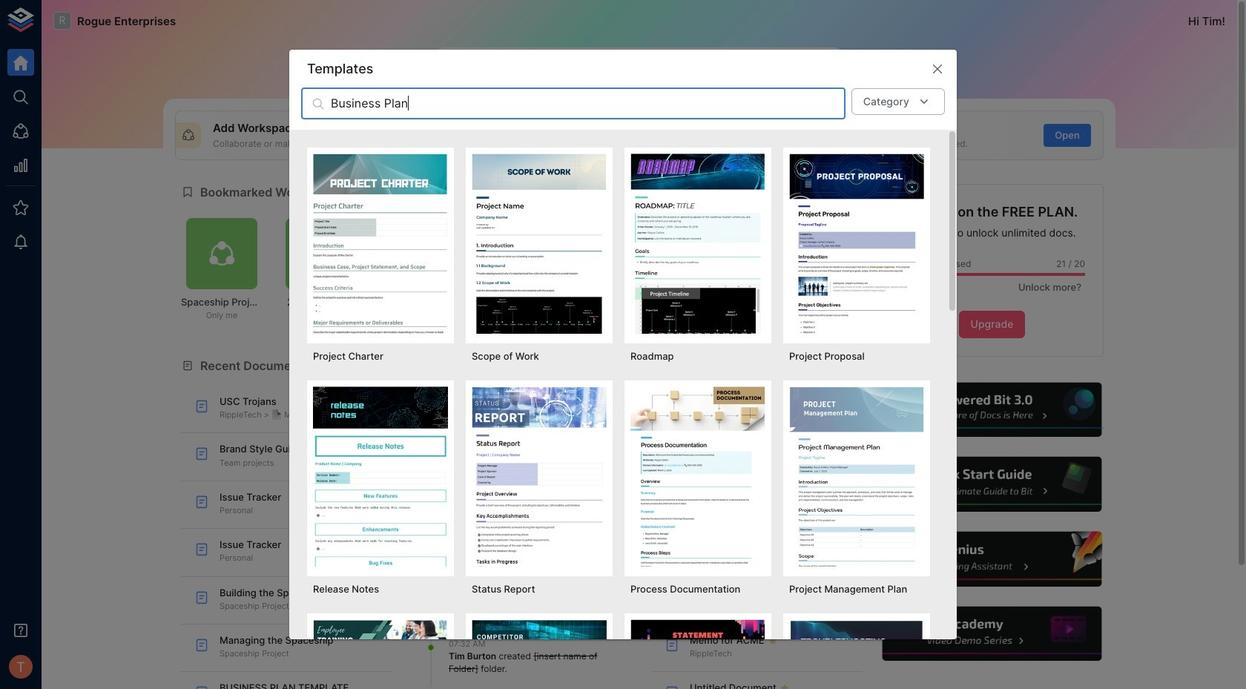 Task type: describe. For each thing, give the bounding box(es) containing it.
employee training manual image
[[313, 619, 448, 689]]

competitor research report image
[[472, 619, 607, 689]]

troubleshooting guide image
[[789, 619, 924, 689]]

release notes image
[[313, 386, 448, 566]]

project proposal image
[[789, 154, 924, 334]]

3 help image from the top
[[881, 530, 1104, 589]]



Task type: vqa. For each thing, say whether or not it's contained in the screenshot.
the Roadmap IMAGE
yes



Task type: locate. For each thing, give the bounding box(es) containing it.
help image
[[881, 380, 1104, 439], [881, 455, 1104, 514], [881, 530, 1104, 589], [881, 605, 1104, 664]]

scope of work image
[[472, 154, 607, 334]]

4 help image from the top
[[881, 605, 1104, 664]]

status report image
[[472, 386, 607, 566]]

1 help image from the top
[[881, 380, 1104, 439]]

dialog
[[289, 50, 957, 689]]

Search Templates... text field
[[331, 88, 846, 119]]

roadmap image
[[631, 154, 766, 334]]

project management plan image
[[789, 386, 924, 566]]

statement of work image
[[631, 619, 766, 689]]

process documentation image
[[631, 386, 766, 566]]

project charter image
[[313, 154, 448, 334]]

2 help image from the top
[[881, 455, 1104, 514]]



